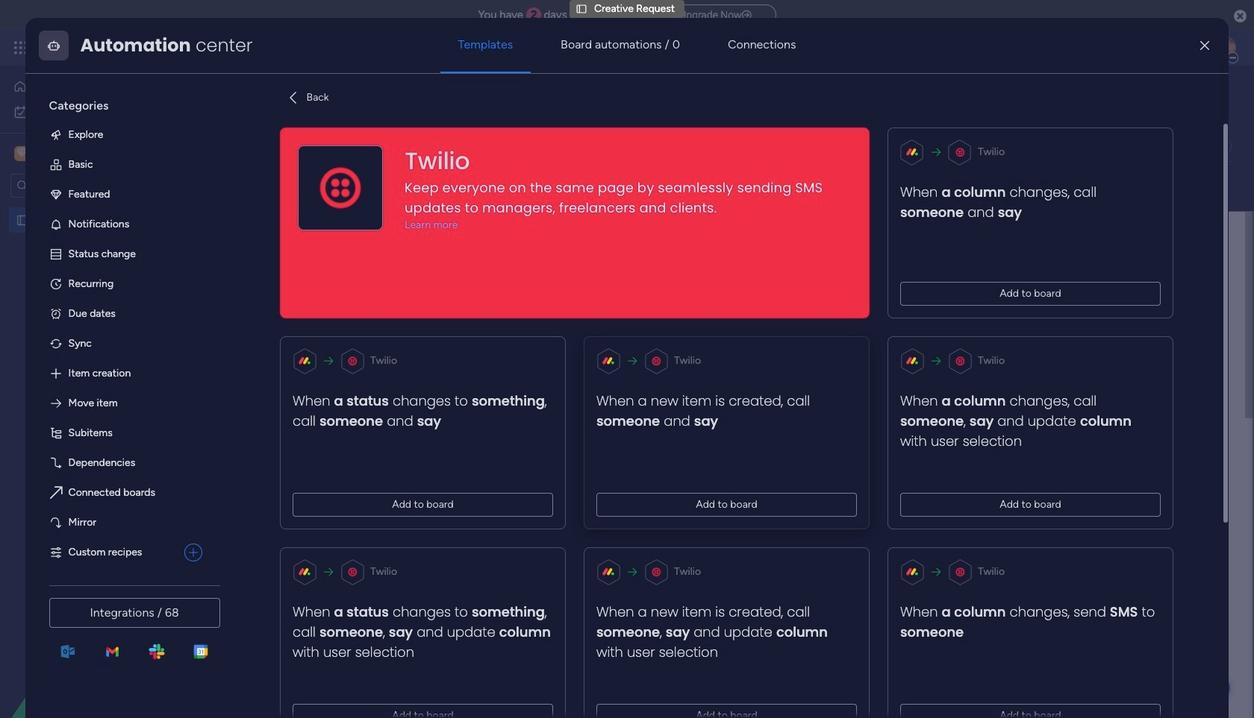 Task type: describe. For each thing, give the bounding box(es) containing it.
4 group from the top
[[523, 652, 920, 719]]

dapulse rightstroke image
[[742, 10, 751, 21]]

0 vertical spatial option
[[9, 100, 181, 124]]

form form
[[198, 212, 1253, 719]]

1 group from the top
[[523, 328, 920, 415]]

workforms logo image
[[369, 174, 453, 198]]

2 vertical spatial option
[[37, 538, 178, 568]]

workspace image
[[14, 146, 29, 162]]

select product image
[[13, 40, 28, 55]]

name text field
[[523, 367, 920, 397]]



Task type: locate. For each thing, give the bounding box(es) containing it.
workspace image
[[17, 146, 27, 162]]

james peterson image
[[1212, 36, 1236, 60]]

Search in workspace field
[[31, 177, 125, 194]]

collapse board header image
[[1216, 140, 1228, 152]]

2 group from the top
[[523, 415, 920, 565]]

app banner image twilio image
[[316, 164, 364, 212]]

dapulse close image
[[1234, 9, 1247, 24]]

public board image
[[16, 213, 30, 227]]

None text field
[[523, 453, 920, 548]]

heading
[[37, 86, 214, 120]]

list box
[[37, 86, 226, 568], [0, 204, 190, 434]]

lottie animation image
[[0, 568, 190, 719]]

lottie animation element
[[0, 568, 190, 719]]

see plans image
[[248, 40, 261, 56]]

option
[[9, 100, 181, 124], [0, 206, 190, 209], [37, 538, 178, 568]]

add view image
[[438, 141, 444, 152]]

3 group from the top
[[523, 565, 920, 652]]

None field
[[223, 78, 431, 110]]

workspace selection element
[[14, 145, 156, 163]]

1 vertical spatial option
[[0, 206, 190, 209]]

group
[[523, 328, 920, 415], [523, 415, 920, 565], [523, 565, 920, 652], [523, 652, 920, 719]]

Choose a date date field
[[523, 712, 920, 719]]



Task type: vqa. For each thing, say whether or not it's contained in the screenshot.
check circle icon
no



